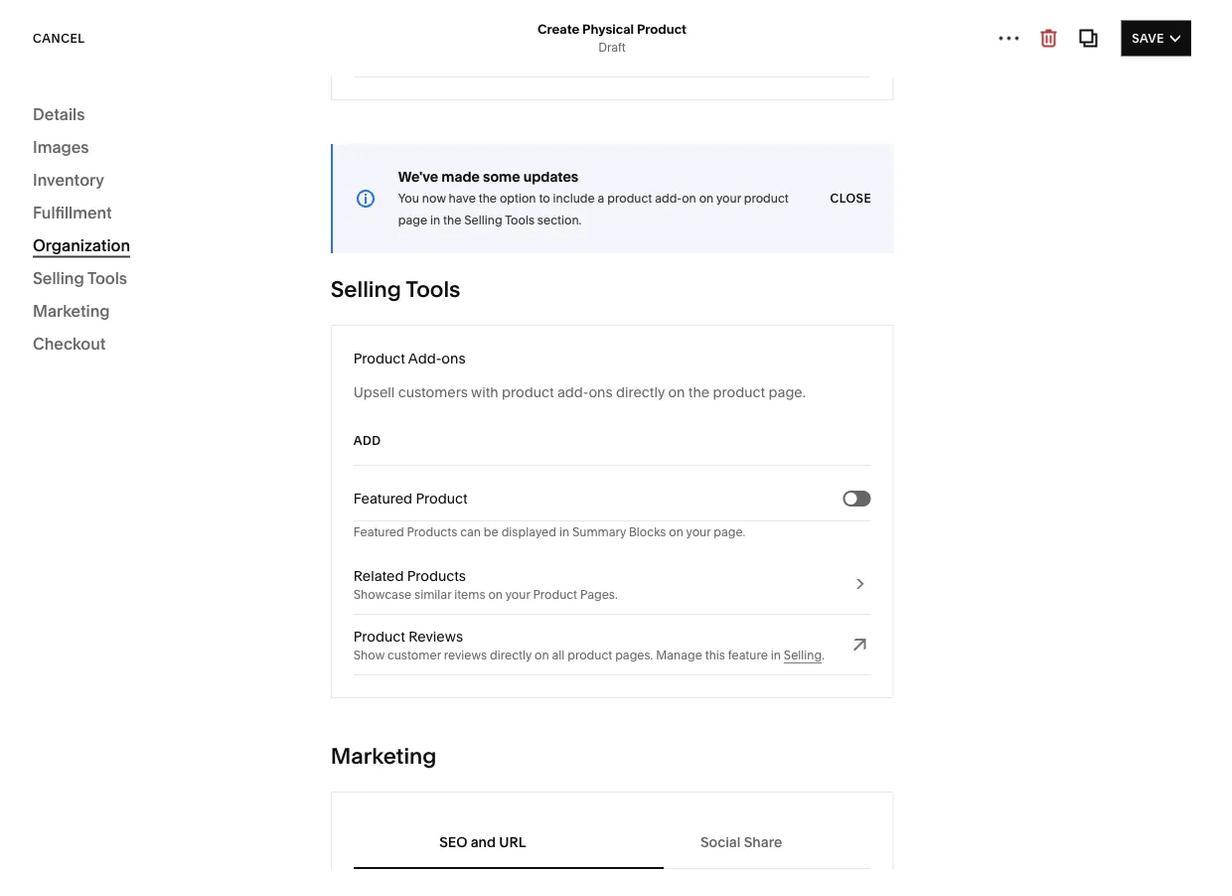 Task type: locate. For each thing, give the bounding box(es) containing it.
your inside the related products showcase similar items on your product pages.
[[506, 588, 530, 603]]

save button
[[1122, 20, 1192, 56]]

0 horizontal spatial selling tools
[[33, 268, 127, 288]]

add-
[[409, 350, 442, 367]]

tab list
[[1011, 27, 1103, 59], [354, 815, 871, 870]]

updates
[[524, 169, 579, 185]]

None checkbox
[[845, 493, 857, 505]]

tools down option
[[505, 213, 535, 228]]

cancel button
[[33, 20, 85, 56]]

0 horizontal spatial directly
[[490, 649, 532, 663]]

start
[[56, 224, 92, 243]]

now
[[422, 191, 446, 206], [561, 836, 588, 853]]

social share button
[[618, 815, 865, 870]]

product reviews show customer reviews directly on all product pages. manage this feature in selling .
[[354, 629, 825, 663]]

selling
[[465, 213, 503, 228], [33, 268, 84, 288], [331, 276, 401, 303], [784, 649, 822, 663]]

products for featured
[[407, 525, 458, 540]]

create for create physical product draft
[[538, 21, 580, 37]]

your
[[333, 836, 363, 853]]

0 horizontal spatial create
[[56, 275, 100, 292]]

featured for featured product
[[354, 491, 413, 508]]

page.
[[769, 384, 806, 401], [714, 525, 746, 540]]

1 horizontal spatial tools
[[406, 276, 461, 303]]

products
[[407, 525, 458, 540], [407, 568, 466, 585]]

1 vertical spatial featured
[[354, 525, 404, 540]]

featured up the related on the left bottom of page
[[354, 525, 404, 540]]

in
[[431, 213, 441, 228], [560, 525, 570, 540], [771, 649, 781, 663], [430, 836, 442, 853]]

manage
[[656, 649, 703, 663]]

to down updates
[[539, 191, 551, 206]]

1 vertical spatial create
[[56, 275, 100, 292]]

in left selling link
[[771, 649, 781, 663]]

and
[[471, 834, 496, 851]]

tools
[[505, 213, 535, 228], [87, 268, 127, 288], [406, 276, 461, 303]]

0 vertical spatial ons
[[442, 350, 466, 367]]

social
[[701, 834, 741, 851]]

tools down store
[[87, 268, 127, 288]]

now left get at the bottom of page
[[561, 836, 588, 853]]

0 horizontal spatial tab list
[[354, 815, 871, 870]]

1 vertical spatial now
[[561, 836, 588, 853]]

adding
[[96, 224, 149, 243]]

directly
[[616, 384, 665, 401], [490, 649, 532, 663]]

1 vertical spatial add-
[[558, 384, 589, 401]]

directly inside product reviews show customer reviews directly on all product pages. manage this feature in selling .
[[490, 649, 532, 663]]

product
[[608, 191, 653, 206], [744, 191, 789, 206], [163, 275, 215, 292], [502, 384, 554, 401], [713, 384, 766, 401], [568, 649, 613, 663]]

products left the can
[[407, 525, 458, 540]]

to
[[539, 191, 551, 206], [225, 224, 240, 243], [219, 275, 232, 292], [592, 836, 605, 853]]

to right products
[[225, 224, 240, 243]]

0 horizontal spatial page.
[[714, 525, 746, 540]]

add-
[[655, 191, 682, 206], [558, 384, 589, 401]]

ons
[[442, 350, 466, 367], [589, 384, 613, 401]]

1 vertical spatial tab list
[[354, 815, 871, 870]]

showcase
[[354, 588, 412, 603]]

page. for upsell customers with product add-ons directly on the product page.
[[769, 384, 806, 401]]

on inside the related products showcase similar items on your product pages.
[[489, 588, 503, 603]]

product right physical on the top of the page
[[637, 21, 687, 37]]

selling down have
[[465, 213, 503, 228]]

upsell customers with product add-ons directly on the product page.
[[354, 384, 806, 401]]

0 vertical spatial tab list
[[1011, 27, 1103, 59]]

selling right selling.
[[331, 276, 401, 303]]

1 vertical spatial directly
[[490, 649, 532, 663]]

create inside create physical product draft
[[538, 21, 580, 37]]

1 products from the top
[[407, 525, 458, 540]]

0 horizontal spatial add-
[[558, 384, 589, 401]]

seo and url button
[[360, 815, 606, 870]]

1 horizontal spatial marketing
[[331, 743, 437, 770]]

reviews
[[409, 629, 463, 646]]

featured
[[354, 491, 413, 508], [354, 525, 404, 540]]

products up similar
[[407, 568, 466, 585]]

0 vertical spatial now
[[422, 191, 446, 206]]

in right the page
[[431, 213, 441, 228]]

row group
[[0, 52, 394, 851]]

create
[[538, 21, 580, 37], [56, 275, 100, 292]]

pages.
[[616, 649, 654, 663]]

1 vertical spatial products
[[407, 568, 466, 585]]

tools inside we've made some updates you now have the option to include a product add-on on your product page in the selling tools section.
[[505, 213, 535, 228]]

selling tools
[[33, 268, 127, 288], [331, 276, 461, 303]]

product
[[637, 21, 687, 37], [354, 350, 406, 367], [416, 491, 468, 508], [533, 588, 578, 603], [354, 629, 406, 646]]

categories
[[38, 36, 118, 51]]

create down store
[[56, 275, 100, 292]]

create physical product draft
[[538, 21, 687, 55]]

1 featured from the top
[[354, 491, 413, 508]]

all
[[33, 95, 61, 122]]

on inside product reviews show customer reviews directly on all product pages. manage this feature in selling .
[[535, 649, 549, 663]]

2 horizontal spatial tools
[[505, 213, 535, 228]]

selling tools down store
[[33, 268, 127, 288]]

of
[[719, 836, 732, 853]]

2 featured from the top
[[354, 525, 404, 540]]

0 vertical spatial page.
[[769, 384, 806, 401]]

None field
[[354, 27, 871, 78]]

add
[[354, 434, 381, 448]]

1 horizontal spatial now
[[561, 836, 588, 853]]

fulfillment
[[33, 203, 112, 222]]

social share
[[701, 834, 783, 851]]

upgrade
[[499, 836, 557, 853]]

create your first product to start selling.
[[56, 275, 314, 292]]

1 vertical spatial page.
[[714, 525, 746, 540]]

with
[[471, 384, 499, 401]]

your
[[717, 191, 742, 206], [244, 224, 277, 243], [103, 275, 132, 292], [686, 525, 711, 540], [506, 588, 530, 603], [735, 836, 764, 853]]

product up show
[[354, 629, 406, 646]]

Add... field
[[443, 40, 598, 62]]

a
[[598, 191, 605, 206]]

all
[[552, 649, 565, 663]]

on
[[682, 191, 697, 206], [700, 191, 714, 206], [669, 384, 685, 401], [669, 525, 684, 540], [489, 588, 503, 603], [535, 649, 549, 663]]

in left the 14
[[430, 836, 442, 853]]

product up upsell
[[354, 350, 406, 367]]

reviews
[[444, 649, 487, 663]]

now right you
[[422, 191, 446, 206]]

add- right with
[[558, 384, 589, 401]]

start adding products to your store
[[56, 224, 277, 265]]

selling tools down the page
[[331, 276, 461, 303]]

selling right feature on the right bottom of page
[[784, 649, 822, 663]]

1 horizontal spatial create
[[538, 21, 580, 37]]

featured down add button on the left
[[354, 491, 413, 508]]

0 vertical spatial create
[[538, 21, 580, 37]]

marketing up trial
[[331, 743, 437, 770]]

now inside we've made some updates you now have the option to include a product add-on on your product page in the selling tools section.
[[422, 191, 446, 206]]

inventory
[[33, 170, 104, 189]]

2 products from the top
[[407, 568, 466, 585]]

feature
[[729, 649, 768, 663]]

0 horizontal spatial ons
[[442, 350, 466, 367]]

0 vertical spatial marketing
[[33, 301, 110, 321]]

0 vertical spatial featured
[[354, 491, 413, 508]]

marketing up checkout
[[33, 301, 110, 321]]

1 horizontal spatial page.
[[769, 384, 806, 401]]

1 horizontal spatial ons
[[589, 384, 613, 401]]

add- right a
[[655, 191, 682, 206]]

0 vertical spatial add-
[[655, 191, 682, 206]]

customers
[[398, 384, 468, 401]]

tools up the add-
[[406, 276, 461, 303]]

tab list containing seo and url
[[354, 815, 871, 870]]

create up add... field at the left top of page
[[538, 21, 580, 37]]

some
[[483, 169, 521, 185]]

featured for featured products can be displayed in summary blocks on your page.
[[354, 525, 404, 540]]

products inside the related products showcase similar items on your product pages.
[[407, 568, 466, 585]]

14
[[445, 836, 458, 853]]

first
[[135, 275, 160, 292]]

selling down store
[[33, 268, 84, 288]]

page
[[398, 213, 428, 228]]

product left pages.
[[533, 588, 578, 603]]

0 horizontal spatial now
[[422, 191, 446, 206]]

include
[[553, 191, 595, 206]]

in inside we've made some updates you now have the option to include a product add-on on your product page in the selling tools section.
[[431, 213, 441, 228]]

1 horizontal spatial add-
[[655, 191, 682, 206]]

0 vertical spatial products
[[407, 525, 458, 540]]

trial
[[366, 836, 391, 853]]

1 horizontal spatial directly
[[616, 384, 665, 401]]

have
[[449, 191, 476, 206]]

1 vertical spatial ons
[[589, 384, 613, 401]]



Task type: vqa. For each thing, say whether or not it's contained in the screenshot.
the leftmost ONS
yes



Task type: describe. For each thing, give the bounding box(es) containing it.
featured products can be displayed in summary blocks on your page.
[[354, 525, 746, 540]]

product add-ons
[[354, 350, 466, 367]]

selling inside we've made some updates you now have the option to include a product add-on on your product page in the selling tools section.
[[465, 213, 503, 228]]

share
[[744, 834, 783, 851]]

product inside product reviews show customer reviews directly on all product pages. manage this feature in selling .
[[354, 629, 406, 646]]

can
[[460, 525, 481, 540]]

to inside we've made some updates you now have the option to include a product add-on on your product page in the selling tools section.
[[539, 191, 551, 206]]

selling inside product reviews show customer reviews directly on all product pages. manage this feature in selling .
[[784, 649, 822, 663]]

related products showcase similar items on your product pages.
[[354, 568, 618, 603]]

page. for featured products can be displayed in summary blocks on your page.
[[714, 525, 746, 540]]

physical
[[583, 21, 634, 37]]

pages.
[[581, 588, 618, 603]]

customer
[[388, 649, 441, 663]]

close
[[831, 191, 872, 206]]

upsell
[[354, 384, 395, 401]]

cancel
[[33, 31, 85, 45]]

categories button
[[0, 22, 140, 66]]

add- inside we've made some updates you now have the option to include a product add-on on your product page in the selling tools section.
[[655, 191, 682, 206]]

be
[[484, 525, 499, 540]]

save
[[1133, 31, 1165, 45]]

in inside product reviews show customer reviews directly on all product pages. manage this feature in selling .
[[771, 649, 781, 663]]

featured product
[[354, 491, 468, 508]]

product up the can
[[416, 491, 468, 508]]

made
[[442, 169, 480, 185]]

days.
[[462, 836, 496, 853]]

create for create your first product to start selling.
[[56, 275, 100, 292]]

option
[[500, 191, 536, 206]]

product inside create physical product draft
[[637, 21, 687, 37]]

1 horizontal spatial selling tools
[[331, 276, 461, 303]]

we've made some updates you now have the option to include a product add-on on your product page in the selling tools section.
[[398, 169, 789, 228]]

seo and url
[[440, 834, 526, 851]]

Search items… text field
[[66, 133, 356, 177]]

show
[[354, 649, 385, 663]]

your inside start adding products to your store
[[244, 224, 277, 243]]

summary
[[573, 525, 626, 540]]

organization
[[33, 236, 130, 255]]

your trial ends in 14 days. upgrade now to get the most out of your site.
[[333, 836, 794, 853]]

checkout
[[33, 334, 106, 353]]

similar
[[415, 588, 452, 603]]

images
[[33, 137, 89, 157]]

products
[[153, 224, 221, 243]]

items
[[455, 588, 486, 603]]

selling.
[[268, 275, 314, 292]]

0 vertical spatial directly
[[616, 384, 665, 401]]

details
[[33, 104, 85, 124]]

product inside the related products showcase similar items on your product pages.
[[533, 588, 578, 603]]

section.
[[538, 213, 582, 228]]

in left summary
[[560, 525, 570, 540]]

this
[[706, 649, 726, 663]]

to left start
[[219, 275, 232, 292]]

store
[[56, 246, 95, 265]]

selling link
[[784, 649, 822, 664]]

displayed
[[502, 525, 557, 540]]

.
[[822, 649, 825, 663]]

0 horizontal spatial marketing
[[33, 301, 110, 321]]

0 horizontal spatial tools
[[87, 268, 127, 288]]

you
[[398, 191, 419, 206]]

get
[[608, 836, 630, 853]]

to inside start adding products to your store
[[225, 224, 240, 243]]

we've
[[398, 169, 439, 185]]

your inside we've made some updates you now have the option to include a product add-on on your product page in the selling tools section.
[[717, 191, 742, 206]]

url
[[499, 834, 526, 851]]

1 vertical spatial marketing
[[331, 743, 437, 770]]

add button
[[354, 424, 381, 459]]

close button
[[831, 181, 872, 217]]

start
[[235, 275, 264, 292]]

product inside product reviews show customer reviews directly on all product pages. manage this feature in selling .
[[568, 649, 613, 663]]

most
[[658, 836, 691, 853]]

ends
[[394, 836, 427, 853]]

seo
[[440, 834, 468, 851]]

to left get at the bottom of page
[[592, 836, 605, 853]]

site.
[[767, 836, 794, 853]]

related
[[354, 568, 404, 585]]

1 horizontal spatial tab list
[[1011, 27, 1103, 59]]

draft
[[599, 40, 626, 55]]

blocks
[[629, 525, 666, 540]]

products for related
[[407, 568, 466, 585]]

out
[[694, 836, 716, 853]]



